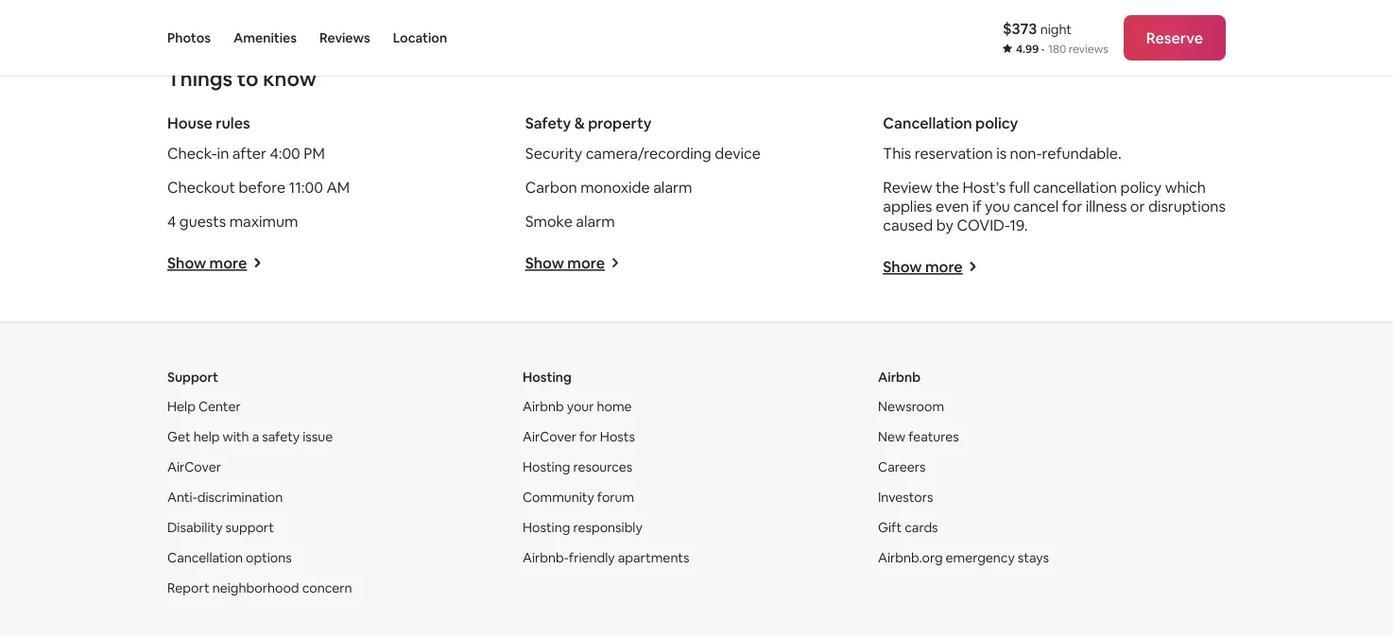 Task type: describe. For each thing, give the bounding box(es) containing it.
non-
[[1010, 144, 1042, 163]]

safety & property
[[525, 113, 652, 133]]

cancellation for cancellation options
[[167, 550, 243, 567]]

report neighborhood concern link
[[167, 580, 352, 597]]

am
[[327, 178, 350, 197]]

investors
[[878, 489, 934, 506]]

hosting responsibly
[[523, 519, 643, 536]]

show more button for alarm
[[525, 254, 620, 273]]

your
[[567, 398, 594, 415]]

house
[[167, 113, 213, 133]]

hosting for hosting resources
[[523, 459, 570, 476]]

reserve
[[1147, 28, 1204, 47]]

aircover for hosts
[[523, 429, 635, 446]]

newsroom link
[[878, 398, 945, 415]]

cancellation for cancellation policy
[[883, 113, 973, 133]]

4
[[167, 212, 176, 231]]

this
[[883, 144, 912, 163]]

host's
[[963, 178, 1006, 197]]

location
[[393, 29, 447, 46]]

cancellation options link
[[167, 550, 292, 567]]

airbnb.org emergency stays link
[[878, 550, 1049, 567]]

things
[[167, 65, 233, 92]]

security
[[525, 144, 582, 163]]

2 horizontal spatial more
[[925, 258, 963, 277]]

hosts
[[600, 429, 635, 446]]

airbnb for airbnb your home
[[523, 398, 564, 415]]

19.
[[1010, 215, 1028, 235]]

carbon
[[525, 178, 577, 197]]

gift
[[878, 519, 902, 536]]

is
[[997, 144, 1007, 163]]

4:00
[[270, 144, 300, 163]]

2 horizontal spatial show more
[[883, 258, 963, 277]]

property
[[588, 113, 652, 133]]

community forum
[[523, 489, 634, 506]]

maximum
[[229, 212, 298, 231]]

reviews
[[320, 29, 370, 46]]

disability support
[[167, 519, 274, 536]]

reserve button
[[1124, 15, 1226, 61]]

11:00
[[289, 178, 323, 197]]

180
[[1048, 42, 1067, 56]]

center
[[198, 398, 241, 415]]

even
[[936, 197, 969, 216]]

airbnb.org emergency stays
[[878, 550, 1049, 567]]

photos button
[[167, 0, 211, 76]]

the
[[936, 178, 960, 197]]

help center
[[167, 398, 241, 415]]

hosting for hosting responsibly
[[523, 519, 570, 536]]

night
[[1041, 20, 1072, 37]]

2 horizontal spatial show more button
[[883, 258, 978, 277]]

cancel
[[1014, 197, 1059, 216]]

stays
[[1018, 550, 1049, 567]]

if
[[973, 197, 982, 216]]

issue
[[303, 429, 333, 446]]

cards
[[905, 519, 938, 536]]

checkout
[[167, 178, 235, 197]]

help center link
[[167, 398, 241, 415]]

review the host's full cancellation policy which applies even if you cancel for illness or disruptions caused by covid-19.
[[883, 178, 1226, 235]]

newsroom
[[878, 398, 945, 415]]

to
[[237, 65, 259, 92]]

careers link
[[878, 459, 926, 476]]

show more button for guests
[[167, 254, 262, 273]]

get help with a safety issue
[[167, 429, 333, 446]]

in
[[217, 144, 229, 163]]

support
[[167, 369, 218, 386]]

camera/recording
[[586, 144, 712, 163]]

show more for guests
[[167, 254, 247, 273]]

report neighborhood concern
[[167, 580, 352, 597]]

show for smoke
[[525, 254, 564, 273]]

smoke
[[525, 212, 573, 231]]

home
[[597, 398, 632, 415]]

a
[[252, 429, 259, 446]]

new
[[878, 429, 906, 446]]

&
[[574, 113, 585, 133]]

support
[[226, 519, 274, 536]]

new features link
[[878, 429, 959, 446]]

0 horizontal spatial policy
[[976, 113, 1018, 133]]

discrimination
[[197, 489, 283, 506]]

hosting resources link
[[523, 459, 633, 476]]

gift cards link
[[878, 519, 938, 536]]

things to know
[[167, 65, 316, 92]]

anti-discrimination link
[[167, 489, 283, 506]]

safety
[[262, 429, 300, 446]]



Task type: vqa. For each thing, say whether or not it's contained in the screenshot.
if
yes



Task type: locate. For each thing, give the bounding box(es) containing it.
1 horizontal spatial for
[[1062, 197, 1083, 216]]

more for guests
[[210, 254, 247, 273]]

disability support link
[[167, 519, 274, 536]]

report
[[167, 580, 210, 597]]

airbnb.org
[[878, 550, 943, 567]]

show more for alarm
[[525, 254, 605, 273]]

show more button down smoke alarm
[[525, 254, 620, 273]]

after
[[232, 144, 267, 163]]

anti-discrimination
[[167, 489, 283, 506]]

1 vertical spatial cancellation
[[167, 550, 243, 567]]

hosting up community
[[523, 459, 570, 476]]

community forum link
[[523, 489, 634, 506]]

0 horizontal spatial airbnb
[[523, 398, 564, 415]]

1 hosting from the top
[[523, 369, 572, 386]]

disruptions
[[1149, 197, 1226, 216]]

1 vertical spatial for
[[580, 429, 597, 446]]

aircover down the airbnb your home
[[523, 429, 577, 446]]

security camera/recording device
[[525, 144, 761, 163]]

0 vertical spatial cancellation
[[883, 113, 973, 133]]

0 horizontal spatial aircover
[[167, 459, 221, 476]]

show for 4
[[167, 254, 206, 273]]

1 horizontal spatial airbnb
[[878, 369, 921, 386]]

for inside review the host's full cancellation policy which applies even if you cancel for illness or disruptions caused by covid-19.
[[1062, 197, 1083, 216]]

help
[[167, 398, 196, 415]]

cancellation
[[1034, 178, 1117, 197]]

0 vertical spatial airbnb
[[878, 369, 921, 386]]

reservation
[[915, 144, 993, 163]]

forum
[[597, 489, 634, 506]]

before
[[239, 178, 286, 197]]

applies
[[883, 197, 933, 216]]

rules
[[216, 113, 250, 133]]

2 vertical spatial hosting
[[523, 519, 570, 536]]

1 horizontal spatial show more
[[525, 254, 605, 273]]

location button
[[393, 0, 447, 76]]

hosting
[[523, 369, 572, 386], [523, 459, 570, 476], [523, 519, 570, 536]]

options
[[246, 550, 292, 567]]

0 vertical spatial aircover
[[523, 429, 577, 446]]

safety
[[525, 113, 571, 133]]

alarm down camera/recording
[[653, 178, 692, 197]]

alarm down carbon monoxide alarm
[[576, 212, 615, 231]]

check-in after 4:00 pm
[[167, 144, 325, 163]]

policy inside review the host's full cancellation policy which applies even if you cancel for illness or disruptions caused by covid-19.
[[1121, 178, 1162, 197]]

1 vertical spatial hosting
[[523, 459, 570, 476]]

gift cards
[[878, 519, 938, 536]]

2 hosting from the top
[[523, 459, 570, 476]]

device
[[715, 144, 761, 163]]

1 horizontal spatial more
[[567, 254, 605, 273]]

neighborhood
[[212, 580, 299, 597]]

photos
[[167, 29, 211, 46]]

responsibly
[[573, 519, 643, 536]]

$373
[[1003, 18, 1037, 38]]

hosting up airbnb-
[[523, 519, 570, 536]]

show more button down 'by'
[[883, 258, 978, 277]]

policy up 'is'
[[976, 113, 1018, 133]]

get help with a safety issue link
[[167, 429, 333, 446]]

0 vertical spatial policy
[[976, 113, 1018, 133]]

1 vertical spatial alarm
[[576, 212, 615, 231]]

show more down smoke alarm
[[525, 254, 605, 273]]

0 horizontal spatial for
[[580, 429, 597, 446]]

aircover for hosts link
[[523, 429, 635, 446]]

airbnb your home
[[523, 398, 632, 415]]

amenities button
[[233, 0, 297, 76]]

airbnb for airbnb
[[878, 369, 921, 386]]

community
[[523, 489, 594, 506]]

show down "4"
[[167, 254, 206, 273]]

airbnb-friendly apartments
[[523, 550, 690, 567]]

aircover link
[[167, 459, 221, 476]]

for left hosts
[[580, 429, 597, 446]]

house rules
[[167, 113, 250, 133]]

4.99
[[1016, 42, 1039, 56]]

hosting for hosting
[[523, 369, 572, 386]]

more for alarm
[[567, 254, 605, 273]]

emergency
[[946, 550, 1015, 567]]

know
[[263, 65, 316, 92]]

review
[[883, 178, 933, 197]]

refundable.
[[1042, 144, 1122, 163]]

0 horizontal spatial cancellation
[[167, 550, 243, 567]]

airbnb your home link
[[523, 398, 632, 415]]

1 vertical spatial policy
[[1121, 178, 1162, 197]]

policy left which
[[1121, 178, 1162, 197]]

disability
[[167, 519, 223, 536]]

airbnb left your
[[523, 398, 564, 415]]

1 horizontal spatial aircover
[[523, 429, 577, 446]]

show more button down guests
[[167, 254, 262, 273]]

1 horizontal spatial alarm
[[653, 178, 692, 197]]

show more down guests
[[167, 254, 247, 273]]

help
[[194, 429, 220, 446]]

covid-
[[957, 215, 1010, 235]]

aircover for aircover for hosts
[[523, 429, 577, 446]]

aircover for aircover link
[[167, 459, 221, 476]]

new features
[[878, 429, 959, 446]]

0 vertical spatial hosting
[[523, 369, 572, 386]]

1 horizontal spatial show more button
[[525, 254, 620, 273]]

guests
[[179, 212, 226, 231]]

cancellation options
[[167, 550, 292, 567]]

0 horizontal spatial show
[[167, 254, 206, 273]]

more down 4 guests maximum
[[210, 254, 247, 273]]

0 horizontal spatial show more button
[[167, 254, 262, 273]]

1 vertical spatial airbnb
[[523, 398, 564, 415]]

hosting resources
[[523, 459, 633, 476]]

show more down caused
[[883, 258, 963, 277]]

1 horizontal spatial cancellation
[[883, 113, 973, 133]]

0 horizontal spatial more
[[210, 254, 247, 273]]

with
[[223, 429, 249, 446]]

careers
[[878, 459, 926, 476]]

$373 night
[[1003, 18, 1072, 38]]

reviews button
[[320, 0, 370, 76]]

caused
[[883, 215, 933, 235]]

0 horizontal spatial show more
[[167, 254, 247, 273]]

cancellation up reservation
[[883, 113, 973, 133]]

0 vertical spatial alarm
[[653, 178, 692, 197]]

more down smoke alarm
[[567, 254, 605, 273]]

show more
[[167, 254, 247, 273], [525, 254, 605, 273], [883, 258, 963, 277]]

2 horizontal spatial show
[[883, 258, 922, 277]]

anti-
[[167, 489, 197, 506]]

for left illness
[[1062, 197, 1083, 216]]

hosting responsibly link
[[523, 519, 643, 536]]

cancellation down disability
[[167, 550, 243, 567]]

show down caused
[[883, 258, 922, 277]]

smoke alarm
[[525, 212, 615, 231]]

hosting up airbnb your home link at bottom
[[523, 369, 572, 386]]

more down 'by'
[[925, 258, 963, 277]]

get
[[167, 429, 191, 446]]

·
[[1042, 42, 1045, 56]]

4 guests maximum
[[167, 212, 298, 231]]

or
[[1131, 197, 1145, 216]]

alarm
[[653, 178, 692, 197], [576, 212, 615, 231]]

3 hosting from the top
[[523, 519, 570, 536]]

aircover up anti-
[[167, 459, 221, 476]]

friendly
[[569, 550, 615, 567]]

investors link
[[878, 489, 934, 506]]

1 vertical spatial aircover
[[167, 459, 221, 476]]

full
[[1009, 178, 1030, 197]]

show down smoke
[[525, 254, 564, 273]]

airbnb-
[[523, 550, 569, 567]]

1 horizontal spatial show
[[525, 254, 564, 273]]

0 horizontal spatial alarm
[[576, 212, 615, 231]]

for
[[1062, 197, 1083, 216], [580, 429, 597, 446]]

airbnb up newsroom
[[878, 369, 921, 386]]

1 horizontal spatial policy
[[1121, 178, 1162, 197]]

amenities
[[233, 29, 297, 46]]

0 vertical spatial for
[[1062, 197, 1083, 216]]



